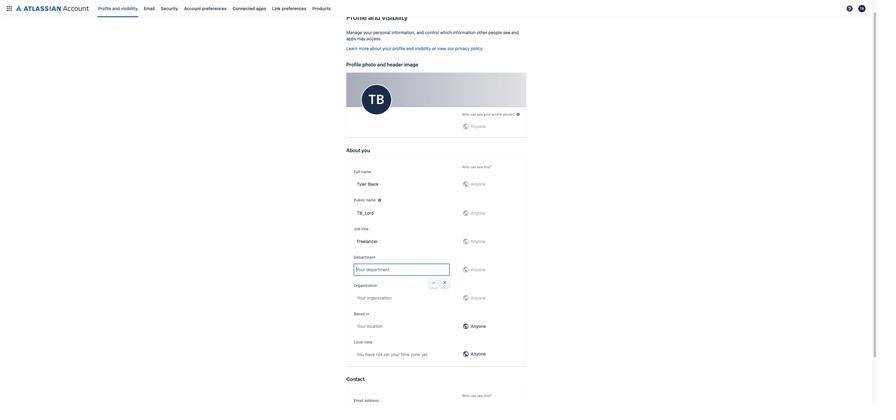 Task type: describe. For each thing, give the bounding box(es) containing it.
3 anyone from the top
[[471, 211, 486, 216]]

this? for who can see this? email address
[[484, 394, 492, 398]]

who can see your profile photo?
[[462, 113, 514, 117]]

6 anyone from the top
[[471, 296, 486, 301]]

2 anyone from the top
[[471, 182, 486, 187]]

2 horizontal spatial visibility
[[415, 46, 431, 51]]

account preferences link
[[182, 4, 228, 13]]

view our privacy policy link
[[437, 46, 482, 51]]

1 vertical spatial profile
[[346, 13, 367, 22]]

our
[[448, 46, 454, 51]]

zone
[[411, 352, 420, 358]]

tb_lord
[[357, 211, 374, 216]]

apps inside manage profile menu element
[[256, 6, 266, 11]]

your right set
[[391, 352, 400, 358]]

image
[[404, 62, 418, 67]]

location
[[367, 324, 383, 329]]

1 horizontal spatial visibility
[[382, 13, 408, 22]]

name for full name
[[361, 170, 371, 174]]

2 vertical spatial profile
[[346, 62, 361, 67]]

see for who can see your profile photo?
[[477, 113, 483, 117]]

security
[[161, 6, 178, 11]]

information
[[453, 30, 476, 35]]

information,
[[392, 30, 415, 35]]

you have not set your time zone yet
[[357, 352, 428, 358]]

your location
[[357, 324, 383, 329]]

see for who can see this?
[[477, 165, 483, 169]]

public
[[354, 198, 365, 203]]

freelancer
[[357, 239, 378, 244]]

profile for and
[[393, 46, 405, 51]]

about
[[370, 46, 381, 51]]

link preferences
[[272, 6, 306, 11]]

products
[[312, 6, 331, 11]]

full
[[354, 170, 360, 174]]

you
[[357, 352, 364, 358]]

learn more about your profile and visibility or view our privacy policy .
[[346, 46, 484, 51]]

your right about in the left top of the page
[[383, 46, 391, 51]]

your inside manage your personal information, and control which information other people see and apps may access.
[[363, 30, 372, 35]]

set
[[384, 352, 390, 358]]

who can see this?
[[462, 165, 492, 169]]

2 can from the top
[[471, 165, 476, 169]]

apps inside manage your personal information, and control which information other people see and apps may access.
[[346, 36, 356, 41]]

have
[[365, 352, 375, 358]]

email inside "who can see this? email address"
[[354, 399, 364, 403]]

can for photo?
[[471, 113, 476, 117]]

can for address
[[471, 394, 476, 398]]

control
[[425, 30, 439, 35]]

see for who can see this? email address
[[477, 394, 483, 398]]

5 anyone from the top
[[471, 267, 486, 273]]

profile for photo?
[[492, 113, 502, 117]]

switch to... image
[[6, 5, 13, 12]]

who can see this? email address
[[354, 394, 492, 403]]

photo
[[363, 62, 376, 67]]

organization
[[367, 296, 392, 301]]

people
[[489, 30, 502, 35]]

this? for who can see this?
[[484, 165, 492, 169]]

security link
[[159, 4, 180, 13]]

cancel image
[[443, 281, 447, 285]]

which
[[440, 30, 452, 35]]

.
[[482, 46, 484, 51]]

connected apps
[[233, 6, 266, 11]]

profile and visibility link
[[96, 4, 140, 13]]

learn more about your profile and visibility link
[[346, 46, 431, 51]]

about
[[346, 148, 360, 153]]

2 who from the top
[[462, 165, 470, 169]]

visibility inside profile and visibility link
[[121, 6, 138, 11]]

full name
[[354, 170, 371, 174]]

products link
[[311, 4, 333, 13]]

or
[[432, 46, 436, 51]]

profile photo and header image
[[346, 62, 418, 67]]

Your department field
[[354, 265, 449, 276]]

profile inside banner
[[98, 6, 111, 11]]

name for public name
[[366, 198, 376, 203]]



Task type: vqa. For each thing, say whether or not it's contained in the screenshot.
the Anyone popup button to the top
yes



Task type: locate. For each thing, give the bounding box(es) containing it.
0 horizontal spatial profile and visibility
[[98, 6, 138, 11]]

local
[[354, 340, 363, 345]]

0 vertical spatial who
[[462, 113, 470, 117]]

name
[[361, 170, 371, 174], [366, 198, 376, 203]]

apps down manage
[[346, 36, 356, 41]]

may
[[357, 36, 366, 41]]

based
[[354, 312, 365, 317]]

1 horizontal spatial profile
[[492, 113, 502, 117]]

1 vertical spatial apps
[[346, 36, 356, 41]]

email inside "link"
[[144, 6, 155, 11]]

job title
[[354, 227, 369, 232]]

who
[[462, 113, 470, 117], [462, 165, 470, 169], [462, 394, 470, 398]]

tyler black
[[357, 182, 379, 187]]

visibility left or
[[415, 46, 431, 51]]

1 anyone from the top
[[471, 124, 486, 129]]

2 vertical spatial visibility
[[415, 46, 431, 51]]

access.
[[367, 36, 382, 41]]

address
[[365, 399, 379, 403]]

organization
[[354, 284, 377, 288]]

learn
[[346, 46, 358, 51]]

8 anyone from the top
[[471, 352, 486, 357]]

title
[[362, 227, 369, 232]]

connected
[[233, 6, 255, 11]]

1 your from the top
[[357, 296, 366, 301]]

email left address
[[354, 399, 364, 403]]

anyone button
[[460, 321, 521, 333]]

1 vertical spatial can
[[471, 165, 476, 169]]

your down organization
[[357, 296, 366, 301]]

personal
[[373, 30, 391, 35]]

2 your from the top
[[357, 324, 366, 329]]

anyone inside dropdown button
[[471, 352, 486, 357]]

policy
[[471, 46, 482, 51]]

anyone inside popup button
[[471, 324, 486, 329]]

more
[[359, 46, 369, 51]]

1 horizontal spatial preferences
[[282, 6, 306, 11]]

anyone
[[471, 124, 486, 129], [471, 182, 486, 187], [471, 211, 486, 216], [471, 239, 486, 244], [471, 267, 486, 273], [471, 296, 486, 301], [471, 324, 486, 329], [471, 352, 486, 357]]

banner containing profile and visibility
[[0, 0, 873, 17]]

this? inside "who can see this? email address"
[[484, 394, 492, 398]]

manage
[[346, 30, 362, 35]]

who for photo?
[[462, 113, 470, 117]]

this?
[[484, 165, 492, 169], [484, 394, 492, 398]]

and
[[112, 6, 120, 11], [368, 13, 380, 22], [417, 30, 424, 35], [512, 30, 519, 35], [406, 46, 414, 51], [377, 62, 386, 67]]

2 preferences from the left
[[282, 6, 306, 11]]

view
[[437, 46, 446, 51]]

0 vertical spatial this?
[[484, 165, 492, 169]]

0 vertical spatial email
[[144, 6, 155, 11]]

your left photo?
[[484, 113, 491, 117]]

who inside "who can see this? email address"
[[462, 394, 470, 398]]

department
[[354, 255, 375, 260]]

your
[[357, 296, 366, 301], [357, 324, 366, 329]]

preferences right link on the left top of page
[[282, 6, 306, 11]]

0 horizontal spatial time
[[364, 340, 372, 345]]

2 vertical spatial who
[[462, 394, 470, 398]]

account image
[[859, 5, 866, 12]]

3 who from the top
[[462, 394, 470, 398]]

2 this? from the top
[[484, 394, 492, 398]]

preferences right account
[[202, 6, 227, 11]]

0 vertical spatial apps
[[256, 6, 266, 11]]

other
[[477, 30, 487, 35]]

your for your location
[[357, 324, 366, 329]]

your down based in
[[357, 324, 366, 329]]

email left security
[[144, 6, 155, 11]]

profile left photo?
[[492, 113, 502, 117]]

can inside "who can see this? email address"
[[471, 394, 476, 398]]

profile up header
[[393, 46, 405, 51]]

1 vertical spatial profile and visibility
[[346, 13, 408, 22]]

your for your organization
[[357, 296, 366, 301]]

link preferences link
[[270, 4, 308, 13]]

0 vertical spatial profile
[[393, 46, 405, 51]]

preferences for account preferences
[[202, 6, 227, 11]]

in
[[366, 312, 369, 317]]

email link
[[142, 4, 157, 13]]

job
[[354, 227, 361, 232]]

visibility up the information,
[[382, 13, 408, 22]]

manage profile menu element
[[4, 0, 844, 17]]

connected apps link
[[231, 4, 268, 13]]

1 vertical spatial profile
[[492, 113, 502, 117]]

0 horizontal spatial apps
[[256, 6, 266, 11]]

profile and visibility inside manage profile menu element
[[98, 6, 138, 11]]

0 vertical spatial profile and visibility
[[98, 6, 138, 11]]

3 can from the top
[[471, 394, 476, 398]]

1 horizontal spatial time
[[401, 352, 410, 358]]

0 horizontal spatial email
[[144, 6, 155, 11]]

help image
[[846, 5, 854, 12]]

banner
[[0, 0, 873, 17]]

public name
[[354, 198, 376, 203]]

1 vertical spatial this?
[[484, 394, 492, 398]]

1 vertical spatial your
[[357, 324, 366, 329]]

4 anyone from the top
[[471, 239, 486, 244]]

1 preferences from the left
[[202, 6, 227, 11]]

link
[[272, 6, 281, 11]]

1 can from the top
[[471, 113, 476, 117]]

1 vertical spatial time
[[401, 352, 410, 358]]

time
[[364, 340, 372, 345], [401, 352, 410, 358]]

1 vertical spatial email
[[354, 399, 364, 403]]

1 this? from the top
[[484, 165, 492, 169]]

anyone button
[[460, 348, 521, 361]]

0 vertical spatial profile
[[98, 6, 111, 11]]

preferences
[[202, 6, 227, 11], [282, 6, 306, 11]]

manage your personal information, and control which information other people see and apps may access.
[[346, 30, 519, 41]]

time right local
[[364, 340, 372, 345]]

about you
[[346, 148, 370, 153]]

not
[[376, 352, 382, 358]]

profile and visibility
[[98, 6, 138, 11], [346, 13, 408, 22]]

apps left link on the left top of page
[[256, 6, 266, 11]]

yet
[[421, 352, 428, 358]]

account preferences
[[184, 6, 227, 11]]

0 vertical spatial visibility
[[121, 6, 138, 11]]

based in
[[354, 312, 369, 317]]

0 horizontal spatial profile
[[393, 46, 405, 51]]

0 vertical spatial can
[[471, 113, 476, 117]]

who for address
[[462, 394, 470, 398]]

name right public
[[366, 198, 376, 203]]

you
[[362, 148, 370, 153]]

see inside manage your personal information, and control which information other people see and apps may access.
[[503, 30, 510, 35]]

7 anyone from the top
[[471, 324, 486, 329]]

email
[[144, 6, 155, 11], [354, 399, 364, 403]]

can
[[471, 113, 476, 117], [471, 165, 476, 169], [471, 394, 476, 398]]

and inside manage profile menu element
[[112, 6, 120, 11]]

1 horizontal spatial profile and visibility
[[346, 13, 408, 22]]

photo?
[[503, 113, 514, 117]]

profile
[[98, 6, 111, 11], [346, 13, 367, 22], [346, 62, 361, 67]]

confirm image
[[431, 281, 436, 285]]

your
[[363, 30, 372, 35], [383, 46, 391, 51], [484, 113, 491, 117], [391, 352, 400, 358]]

0 horizontal spatial preferences
[[202, 6, 227, 11]]

local time
[[354, 340, 372, 345]]

visibility left email "link"
[[121, 6, 138, 11]]

2 vertical spatial can
[[471, 394, 476, 398]]

time left zone on the bottom left
[[401, 352, 410, 358]]

contact
[[346, 377, 365, 382]]

0 vertical spatial time
[[364, 340, 372, 345]]

1 horizontal spatial email
[[354, 399, 364, 403]]

see inside "who can see this? email address"
[[477, 394, 483, 398]]

preferences for link preferences
[[282, 6, 306, 11]]

privacy
[[455, 46, 470, 51]]

1 horizontal spatial apps
[[346, 36, 356, 41]]

1 vertical spatial who
[[462, 165, 470, 169]]

account
[[184, 6, 201, 11]]

name right full
[[361, 170, 371, 174]]

0 horizontal spatial visibility
[[121, 6, 138, 11]]

1 vertical spatial visibility
[[382, 13, 408, 22]]

0 vertical spatial name
[[361, 170, 371, 174]]

your up may
[[363, 30, 372, 35]]

see
[[503, 30, 510, 35], [477, 113, 483, 117], [477, 165, 483, 169], [477, 394, 483, 398]]

profile
[[393, 46, 405, 51], [492, 113, 502, 117]]

black
[[368, 182, 379, 187]]

your organization
[[357, 296, 392, 301]]

0 vertical spatial your
[[357, 296, 366, 301]]

1 vertical spatial name
[[366, 198, 376, 203]]

1 who from the top
[[462, 113, 470, 117]]

apps
[[256, 6, 266, 11], [346, 36, 356, 41]]

visibility
[[121, 6, 138, 11], [382, 13, 408, 22], [415, 46, 431, 51]]

header
[[387, 62, 403, 67]]

tyler
[[357, 182, 367, 187]]



